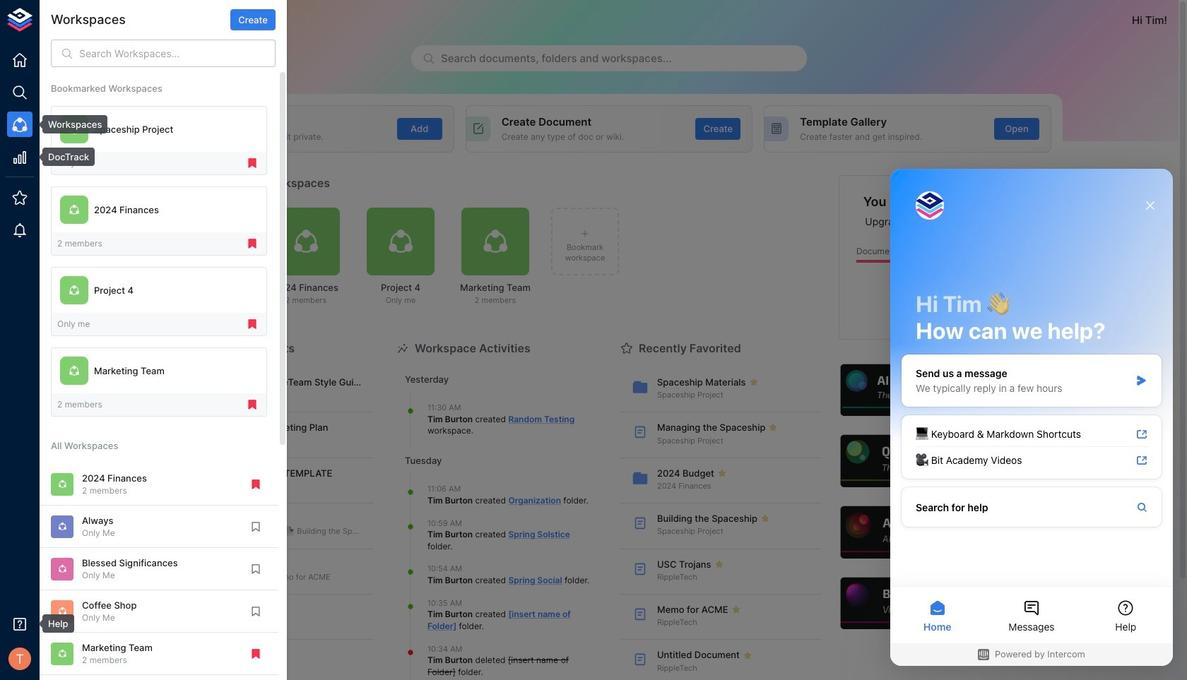Task type: vqa. For each thing, say whether or not it's contained in the screenshot.
fourth Remove Bookmark icon from the bottom
yes



Task type: describe. For each thing, give the bounding box(es) containing it.
3 tooltip from the top
[[33, 615, 74, 633]]

bookmark image
[[249, 521, 262, 533]]

Search Workspaces... text field
[[79, 40, 276, 67]]

remove bookmark image
[[249, 648, 262, 661]]

1 tooltip from the top
[[33, 115, 108, 134]]

2 tooltip from the top
[[33, 148, 95, 166]]



Task type: locate. For each thing, give the bounding box(es) containing it.
bookmark image up remove bookmark icon
[[249, 606, 262, 618]]

1 vertical spatial bookmark image
[[249, 606, 262, 618]]

bookmark image
[[249, 563, 262, 576], [249, 606, 262, 618]]

bookmark image down bookmark icon
[[249, 563, 262, 576]]

1 bookmark image from the top
[[249, 563, 262, 576]]

2 vertical spatial tooltip
[[33, 615, 74, 633]]

2 bookmark image from the top
[[249, 606, 262, 618]]

0 vertical spatial tooltip
[[33, 115, 108, 134]]

0 vertical spatial bookmark image
[[249, 563, 262, 576]]

remove bookmark image
[[246, 157, 259, 170], [246, 238, 259, 250], [246, 318, 259, 331], [246, 399, 259, 411], [249, 478, 262, 491]]

4 help image from the top
[[839, 576, 1052, 632]]

1 vertical spatial tooltip
[[33, 148, 95, 166]]

2 help image from the top
[[839, 434, 1052, 490]]

dialog
[[890, 169, 1173, 666]]

help image
[[839, 362, 1052, 418], [839, 434, 1052, 490], [839, 505, 1052, 561], [839, 576, 1052, 632]]

3 help image from the top
[[839, 505, 1052, 561]]

tooltip
[[33, 115, 108, 134], [33, 148, 95, 166], [33, 615, 74, 633]]

1 help image from the top
[[839, 362, 1052, 418]]



